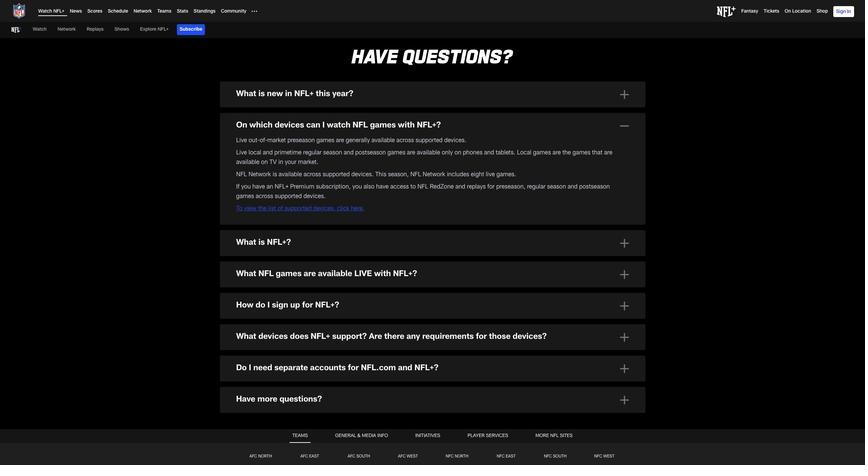 Task type: describe. For each thing, give the bounding box(es) containing it.
questions?
[[403, 44, 513, 67]]

0 horizontal spatial account
[[287, 381, 309, 387]]

all- for nfl redzone (new for 2023!) game replays (full game, condensed game, and all-22 coaches film)
[[376, 359, 384, 365]]

media
[[362, 434, 376, 439]]

watch nfl+ link
[[38, 9, 64, 14]]

fantasy
[[742, 9, 759, 14]]

1 horizontal spatial i
[[268, 302, 270, 310]]

nfl inside nfl redzone (new for 2023!) game replays (full game, condensed game, and all-22 coaches film)
[[247, 349, 258, 356]]

live out-of-market preseason games live game audio (home, away, & national calls) for every game nfl library programming on-demand and ad-free ad-free game highlights nfl fantasy+ roster and waiver tools on your phone or tablet (new for 2023!)
[[247, 138, 460, 182]]

of down across supported at the top left
[[278, 206, 283, 212]]

coaches for nfl redzone (new for 2023!) game replays (full game, condensed game, and all-22 coaches film) live local & primetime regular and postseason games on your phone or tablet nfl network (new for 2023!) live out-of-market preseason games live game audio (home, away, & national calls) for every game nfl library programming on-demand and ad-free ad-free game highlights nfl fantasy+ roster and waiver tools on your phone or tablet (new for 2023!)
[[393, 210, 416, 216]]

iphone
[[271, 374, 290, 380]]

2 click from the top
[[337, 386, 350, 392]]

shows link
[[112, 22, 132, 38]]

secondary navigation logo image
[[11, 25, 22, 35]]

afc for afc east
[[301, 455, 308, 459]]

away, inside live local & primetime regular season and postseason games on your phone or tablet nfl network (new for 2023!) live out-of-market preseason games live game audio (home, away, & national calls) for every game nfl library programming on-demand and ad-free ad-free game highlights
[[313, 296, 328, 302]]

network down the "news" link
[[58, 27, 76, 32]]

across down the device,
[[452, 328, 470, 334]]

to: for new
[[296, 106, 303, 113]]

games inside live out-of-market preseason games live game audio (home, away, & national calls) for every game nfl library programming on-demand and ad-free ad-free game highlights nfl fantasy+ roster and waiver tools on your phone or tablet (new for 2023!)
[[328, 138, 345, 144]]

tablets. local
[[496, 150, 532, 156]]

schedule link
[[108, 9, 128, 14]]

includes up which
[[252, 106, 274, 113]]

tablet.
[[465, 308, 482, 315]]

new inside you can sign up for nfl+ at nfl.com/plus or through the nfl app on your mobile device, smart tv, or other connected device. from there, you can login to your nfl.com account or create a new nfl.com account, and then subscribe to nfl+.
[[362, 328, 373, 334]]

for inside you can sign up for nfl+ at nfl.com/plus or through the nfl app on your mobile device, smart tv, or other connected device. from there, you can login to your nfl.com account or create a new nfl.com account, and then subscribe to nfl+.
[[281, 318, 288, 324]]

1 vertical spatial and:
[[390, 352, 402, 358]]

highlights inside nfl redzone (new for 2023!) game replays (full game, condensed game, and all-22 coaches film) live local & primetime regular and postseason games on your phone or tablet nfl network (new for 2023!) live out-of-market preseason games live game audio (home, away, & national calls) for every game nfl library programming on-demand and ad-free ad-free game highlights nfl fantasy+ roster and waiver tools on your phone or tablet (new for 2023!)
[[285, 268, 311, 274]]

services
[[486, 434, 508, 439]]

1 horizontal spatial eight
[[471, 172, 484, 178]]

free down the do
[[257, 315, 267, 321]]

phone inside live out-of-market preseason games live game audio (home, away, & national calls) for every game nfl library programming on-demand and ad-free ad-free game highlights nfl fantasy+ roster and waiver tools on your phone or tablet (new for 2023!)
[[372, 176, 389, 182]]

nfc west
[[595, 455, 615, 459]]

on- inside live out-of-market preseason games live game audio (home, away, & national calls) for every game nfl library programming on-demand and ad-free ad-free game highlights nfl fantasy+ roster and waiver tools on your phone or tablet (new for 2023!)
[[316, 157, 325, 163]]

you for how do i sign up for nfl+?
[[236, 318, 246, 324]]

how do i sign up for nfl+?
[[236, 302, 339, 310]]

what for what devices does nfl+ support? are there any requirements for those devices?
[[236, 333, 256, 342]]

have for have questions?
[[352, 44, 398, 67]]

dots image
[[252, 9, 257, 14]]

live inside live local and primetime regular season and postseason games are available only on phones and tablets. local games are the games that are available on tv in your market.
[[236, 150, 247, 156]]

live up web
[[308, 340, 317, 346]]

local inside nfl redzone (new for 2023!) game replays (full game, condensed game, and all-22 coaches film) live local & primetime regular and postseason games on your phone or tablet nfl network (new for 2023!) live out-of-market preseason games live game audio (home, away, & national calls) for every game nfl library programming on-demand and ad-free ad-free game highlights nfl fantasy+ roster and waiver tools on your phone or tablet (new for 2023!)
[[260, 220, 272, 226]]

which
[[249, 122, 273, 130]]

tools inside live out-of-market preseason games live game audio (home, away, & national calls) for every game nfl library programming on-demand and ad-free ad-free game highlights nfl fantasy+ roster and waiver tools on your phone or tablet (new for 2023!)
[[336, 176, 349, 182]]

calls) inside nfl redzone (new for 2023!) game replays (full game, condensed game, and all-22 coaches film) live local & primetime regular and postseason games on your phone or tablet nfl network (new for 2023!) live out-of-market preseason games live game audio (home, away, & national calls) for every game nfl library programming on-demand and ad-free ad-free game highlights nfl fantasy+ roster and waiver tools on your phone or tablet (new for 2023!)
[[359, 248, 372, 255]]

does
[[290, 333, 309, 342]]

devices up subscription.
[[409, 374, 429, 380]]

devices right this at the bottom
[[258, 333, 288, 342]]

answers
[[314, 412, 336, 418]]

0 vertical spatial devices.
[[444, 138, 467, 144]]

app
[[399, 318, 410, 324]]

game, down www.nfl.com/plus
[[346, 359, 363, 365]]

account inside you can sign up for nfl+ at nfl.com/plus or through the nfl app on your mobile device, smart tv, or other connected device. from there, you can login to your nfl.com account or create a new nfl.com account, and then subscribe to nfl+.
[[309, 328, 331, 334]]

for inside you can find more faqs and answers here https://support.nfl.com/ or email us at support@nfl.com  for full terms and conditions, visit https://www.nfl.com/legal/subscriptions_terms
[[503, 412, 512, 418]]

chiefs
[[223, 4, 247, 13]]

free up an
[[257, 167, 267, 173]]

full
[[247, 374, 257, 380]]

supported down the devices:
[[380, 374, 407, 380]]

postseason inside the if you have an nfl+ premium subscription, you also have access to nfl redzone and replays for preseason, regular season and postseason games across supported devices.
[[579, 184, 610, 190]]

of up the apple
[[278, 386, 283, 392]]

library inside live local & primetime regular season and postseason games on your phone or tablet nfl network (new for 2023!) live out-of-market preseason games live game audio (home, away, & national calls) for every game nfl library programming on-demand and ad-free ad-free game highlights
[[260, 306, 276, 312]]

2 vertical spatial i
[[249, 365, 251, 373]]

of- inside nfl redzone (new for 2023!) game replays (full game, condensed game, and all-22 coaches film) live local & primetime regular and postseason games on your phone or tablet nfl network (new for 2023!) live out-of-market preseason games live game audio (home, away, & national calls) for every game nfl library programming on-demand and ad-free ad-free game highlights nfl fantasy+ roster and waiver tools on your phone or tablet (new for 2023!)
[[271, 239, 278, 245]]

supported down then
[[433, 340, 460, 346]]

nfl+ left news
[[53, 9, 64, 14]]

sign in button
[[834, 6, 855, 17]]

across up through
[[347, 299, 365, 305]]

nfl+ up please
[[374, 381, 388, 387]]

fire
[[247, 450, 257, 457]]

can up this at the bottom
[[248, 318, 258, 324]]

of- for live out-of-market preseason games live game audio (home, away, & national calls) for every game nfl library programming on-demand and ad-free ad-free game highlights nfl fantasy+ roster and waiver tools on your phone or tablet (new for 2023!)
[[271, 138, 278, 144]]

game, down web
[[296, 359, 313, 365]]

film) for nfl redzone (new for 2023!) game replays (full game, condensed game, and all-22 coaches film)
[[417, 359, 429, 365]]

you can sign up for nfl+ at nfl.com/plus or through the nfl app on your mobile device, smart tv, or other connected device. from there, you can login to your nfl.com account or create a new nfl.com account, and then subscribe to nfl+.
[[236, 318, 616, 334]]

2023!) inside live local & primetime regular season and postseason games on your phone or tablet nfl network (new for 2023!) live out-of-market preseason games live game audio (home, away, & national calls) for every game nfl library programming on-demand and ad-free ad-free game highlights
[[311, 277, 329, 283]]

this
[[316, 90, 330, 99]]

nfl+ premium provides access to everything from nfl+, and:
[[236, 352, 402, 358]]

across up subscription,
[[304, 172, 321, 178]]

nfl inside the if you have an nfl+ premium subscription, you also have access to nfl redzone and replays for preseason, regular season and postseason games across supported devices.
[[418, 184, 428, 190]]

up inside you can sign up for nfl+ at nfl.com/plus or through the nfl app on your mobile device, smart tv, or other connected device. from there, you can login to your nfl.com account or create a new nfl.com account, and then subscribe to nfl+.
[[272, 318, 279, 324]]

0 vertical spatial 13+
[[259, 374, 269, 380]]

nfc for nfc west
[[595, 455, 603, 459]]

1 horizontal spatial up
[[290, 302, 300, 310]]

on inside you can sign up for nfl+ at nfl.com/plus or through the nfl app on your mobile device, smart tv, or other connected device. from there, you can login to your nfl.com account or create a new nfl.com account, and then subscribe to nfl+.
[[411, 318, 418, 324]]

through
[[354, 318, 375, 324]]

devices up app
[[395, 299, 415, 305]]

supported down "nfl+ premium provides access to everything from nfl+, and:"
[[304, 364, 331, 371]]

support@nfl.com
[[455, 412, 502, 418]]

& up the what is nfl+?
[[274, 220, 278, 226]]

games inside the if you have an nfl+ premium subscription, you also have access to nfl redzone and replays for preseason, regular season and postseason games across supported devices.
[[236, 194, 254, 200]]

eight inside live out-of-market preseason games across supported devices live local and primetime regular season and postseason games on your phone or tablet. local games are the games that are available on tv in your local market. this season nfl network has eight live games and nfl network is available across supported devices
[[328, 328, 341, 334]]

smart
[[474, 318, 489, 324]]

replays inside the if you have an nfl+ premium subscription, you also have access to nfl redzone and replays for preseason, regular season and postseason games across supported devices.
[[467, 184, 486, 190]]

afc south
[[348, 455, 370, 459]]

full
[[514, 412, 522, 418]]

1 ios from the top
[[247, 374, 257, 380]]

& up the nfl+ provides access to:
[[274, 268, 278, 274]]

have more questions?
[[236, 396, 322, 404]]

includes down only
[[447, 172, 469, 178]]

available right generally on the left of the page
[[372, 138, 395, 144]]

library inside nfl redzone (new for 2023!) game replays (full game, condensed game, and all-22 coaches film) live local & primetime regular and postseason games on your phone or tablet nfl network (new for 2023!) live out-of-market preseason games live game audio (home, away, & national calls) for every game nfl library programming on-demand and ad-free ad-free game highlights nfl fantasy+ roster and waiver tools on your phone or tablet (new for 2023!)
[[260, 258, 276, 264]]

& right which
[[274, 119, 278, 125]]

navigation containing afc north
[[0, 443, 866, 465]]

every inside live local & primetime regular season and postseason games on your phone or tablet nfl network (new for 2023!) live out-of-market preseason games live game audio (home, away, & national calls) for every game nfl library programming on-demand and ad-free ad-free game highlights
[[383, 296, 397, 302]]

network down app
[[397, 328, 420, 334]]

library inside live out-of-market preseason games live game audio (home, away, & national calls) for every game nfl library programming on-demand and ad-free ad-free game highlights nfl fantasy+ roster and waiver tools on your phone or tablet (new for 2023!)
[[260, 157, 276, 163]]

afc east
[[301, 455, 319, 459]]

have questions?
[[352, 44, 513, 67]]

standings
[[194, 9, 216, 14]]

do
[[236, 365, 247, 373]]

you inside you can sign up for nfl+ at nfl.com/plus or through the nfl app on your mobile device, smart tv, or other connected device. from there, you can login to your nfl.com account or create a new nfl.com account, and then subscribe to nfl+.
[[607, 318, 616, 324]]

sign inside you can sign up for nfl+ at nfl.com/plus or through the nfl app on your mobile device, smart tv, or other connected device. from there, you can login to your nfl.com account or create a new nfl.com account, and then subscribe to nfl+.
[[259, 318, 271, 324]]

ad- inside live out-of-market preseason games live game audio (home, away, & national calls) for every game nfl library programming on-demand and ad-free ad-free game highlights nfl fantasy+ roster and waiver tools on your phone or tablet (new for 2023!)
[[360, 157, 369, 163]]

you can find more faqs and answers here https://support.nfl.com/ or email us at support@nfl.com  for full terms and conditions, visit https://www.nfl.com/legal/subscriptions_terms
[[236, 412, 594, 428]]

do
[[256, 302, 266, 310]]

watch link
[[33, 22, 49, 38]]

shop link
[[817, 9, 828, 14]]

2 list from the top
[[268, 386, 276, 392]]

1 have from the left
[[253, 184, 265, 190]]

for inside live out-of-market preseason games live game audio (home, away, & national calls) for every game nfl library programming on-demand and ad-free ad-free game highlights nfl fantasy+ roster and waiver tools on your phone or tablet (new for 2023!)
[[430, 176, 440, 182]]

account,
[[401, 328, 425, 334]]

ad- inside nfl redzone (new for 2023!) game replays (full game, condensed game, and all-22 coaches film) live local & primetime regular and postseason games on your phone or tablet nfl network (new for 2023!) live out-of-market preseason games live game audio (home, away, & national calls) for every game nfl library programming on-demand and ad-free ad-free game highlights nfl fantasy+ roster and waiver tools on your phone or tablet (new for 2023!)
[[247, 268, 257, 274]]

premium for includes
[[252, 188, 276, 194]]

nfl+ includes access to: for new
[[236, 106, 303, 113]]

an
[[267, 184, 273, 190]]

nfl+ down the what is nfl+?
[[236, 255, 250, 261]]

roku fire tv
[[247, 441, 266, 457]]

tv inside roku fire tv
[[259, 450, 266, 457]]

across down the following
[[361, 374, 378, 380]]

1 list from the top
[[268, 206, 276, 212]]

supported up live local and primetime regular season and postseason games are available only on phones and tablets. local games are the games that are available on tv in your market.
[[416, 138, 443, 144]]

schedule
[[108, 9, 128, 14]]

highlights inside live local & primetime regular season and postseason games on your phone or tablet nfl network (new for 2023!) live out-of-market preseason games live game audio (home, away, & national calls) for every game nfl library programming on-demand and ad-free ad-free game highlights
[[285, 315, 311, 321]]

with nfl+ premium, you can access everything from nfl+, and:
[[236, 337, 409, 343]]

you right the if at the left of page
[[241, 184, 251, 190]]

2 to from the top
[[236, 386, 243, 392]]

available up been
[[258, 349, 281, 356]]

to down smart
[[479, 328, 484, 334]]

replays inside nfl redzone (new for 2023!) game replays (full game, condensed game, and all-22 coaches film)
[[265, 359, 284, 365]]

nfl+ up do
[[236, 352, 250, 358]]

network down live local and primetime regular season and postseason games are available only on phones and tablets. local games are the games that are available on tv in your market.
[[423, 172, 445, 178]]

across up iphone
[[285, 364, 303, 371]]

at inside you can sign up for nfl+ at nfl.com/plus or through the nfl app on your mobile device, smart tv, or other connected device. from there, you can login to your nfl.com account or create a new nfl.com account, and then subscribe to nfl+.
[[305, 318, 310, 324]]

regular inside live out-of-market preseason games across supported devices live local and primetime regular season and postseason games on your phone or tablet. local games are the games that are available on tv in your local market. this season nfl network has eight live games and nfl network is available across supported devices
[[314, 308, 333, 315]]

season inside live local & primetime regular season and postseason games on your phone or tablet nfl network (new for 2023!) live out-of-market preseason games live game audio (home, away, & national calls) for every game nfl library programming on-demand and ad-free ad-free game highlights
[[329, 268, 348, 274]]

news link
[[70, 9, 82, 14]]

nfc for nfc south
[[544, 455, 552, 459]]

nfl.com down iphone
[[261, 381, 285, 387]]

subscription,
[[316, 184, 351, 190]]

year?
[[332, 90, 354, 99]]

22 for nfl redzone (new for 2023!) game replays (full game, condensed game, and all-22 coaches film)
[[384, 359, 392, 365]]

market. inside live local and primetime regular season and postseason games are available only on phones and tablets. local games are the games that are available on tv in your market.
[[298, 160, 319, 166]]

devices down www.nfl.com/plus link at bottom left
[[333, 364, 353, 371]]

nfc south
[[544, 455, 567, 459]]

2 to view the list of supported devices, click here. link from the top
[[236, 386, 365, 392]]

devices down the other
[[500, 328, 520, 334]]

& up the nfl.com/plus
[[330, 296, 334, 302]]

& up what nfl games are available live with nfl+?
[[330, 248, 334, 255]]

on inside live out-of-market preseason games live game audio (home, away, & national calls) for every game nfl library programming on-demand and ad-free ad-free game highlights nfl fantasy+ roster and waiver tools on your phone or tablet (new for 2023!)
[[350, 176, 357, 182]]

preseason for live
[[299, 138, 326, 144]]

north for nfc north
[[455, 455, 469, 459]]

tv inside live out-of-market preseason games across supported devices live local and primetime regular season and postseason games on your phone or tablet. local games are the games that are available on tv in your local market. this season nfl network has eight live games and nfl network is available across supported devices
[[247, 318, 254, 324]]

nfl.com/plus
[[312, 318, 345, 324]]

nfl network is available across supported devices. this season, nfl network includes eight live games.
[[236, 172, 517, 178]]

to inside the if you have an nfl+ premium subscription, you also have access to nfl redzone and replays for preseason, regular season and postseason games across supported devices.
[[411, 184, 416, 190]]

nfl+ inside explore nfl+ link
[[158, 27, 169, 32]]

of- inside live local & primetime regular season and postseason games on your phone or tablet nfl network (new for 2023!) live out-of-market preseason games live game audio (home, away, & national calls) for every game nfl library programming on-demand and ad-free ad-free game highlights
[[271, 287, 278, 293]]

tv inside ios 13+ iphone ios 13+ ipad tvos 13+ apple tv android 7+ phone android 7+ tablet
[[291, 393, 299, 399]]

community
[[221, 9, 246, 14]]

can left watch
[[306, 122, 321, 130]]

been
[[263, 362, 276, 368]]

(new inside nfl redzone (new for 2023!) game replays (full game, condensed game, and all-22 coaches film)
[[285, 349, 300, 356]]

1 vertical spatial provides
[[283, 340, 306, 346]]

available left only
[[417, 150, 440, 156]]

please
[[369, 399, 386, 405]]

what for what is nfl+?
[[236, 239, 256, 247]]

login
[[248, 328, 261, 334]]

available up there,
[[581, 308, 604, 315]]

replays inside nfl redzone across supported devices full and condensed replays of every game across supported devices
[[301, 374, 320, 380]]

requirements
[[423, 333, 474, 342]]

all- for nfl redzone (new for 2023!) game replays (full game, condensed game, and all-22 coaches film) live local & primetime regular and postseason games on your phone or tablet nfl network (new for 2023!) live out-of-market preseason games live game audio (home, away, & national calls) for every game nfl library programming on-demand and ad-free ad-free game highlights nfl fantasy+ roster and waiver tools on your phone or tablet (new for 2023!)
[[376, 210, 384, 216]]

at right chiefs
[[249, 4, 257, 13]]

nfl+ left this
[[294, 90, 314, 99]]

tested
[[277, 362, 294, 368]]

what nfl games are available live with nfl+?
[[236, 271, 417, 279]]

2 vertical spatial 13+
[[262, 393, 273, 399]]

premium inside the if you have an nfl+ premium subscription, you also have access to nfl redzone and replays for preseason, regular season and postseason games across supported devices.
[[290, 184, 315, 190]]

tickets
[[764, 9, 780, 14]]

more for questions?
[[258, 396, 278, 404]]

to right login
[[262, 328, 268, 334]]

more inside you can find more faqs and answers here https://support.nfl.com/ or email us at support@nfl.com  for full terms and conditions, visit https://www.nfl.com/legal/subscriptions_terms
[[271, 412, 285, 418]]

available left live
[[318, 271, 352, 279]]

terms
[[523, 412, 539, 418]]

demand inside live out-of-market preseason games live game audio (home, away, & national calls) for every game nfl library programming on-demand and ad-free ad-free game highlights nfl fantasy+ roster and waiver tools on your phone or tablet (new for 2023!)
[[325, 157, 346, 163]]

2 vertical spatial provides
[[278, 352, 300, 358]]

programming inside live out-of-market preseason games live game audio (home, away, & national calls) for every game nfl library programming on-demand and ad-free ad-free game highlights nfl fantasy+ roster and waiver tools on your phone or tablet (new for 2023!)
[[278, 157, 314, 163]]

supported up questions?
[[285, 386, 312, 392]]

nfl+ right addition, at the left bottom of page
[[268, 340, 282, 346]]

2 vertical spatial devices.
[[462, 340, 484, 346]]

and inside you can sign up for nfl+ at nfl.com/plus or through the nfl app on your mobile device, smart tv, or other connected device. from there, you can login to your nfl.com account or create a new nfl.com account, and then subscribe to nfl+.
[[427, 328, 436, 334]]

& inside button
[[358, 434, 361, 439]]

out- for live out-of-market preseason games live game audio (home, away, & national calls) for every game nfl library programming on-demand and ad-free ad-free game highlights nfl fantasy+ roster and waiver tools on your phone or tablet (new for 2023!)
[[260, 138, 271, 144]]

1 to view the list of supported devices, click here. from the top
[[236, 206, 365, 212]]

demand inside live local & primetime regular season and postseason games on your phone or tablet nfl network (new for 2023!) live out-of-market preseason games live game audio (home, away, & national calls) for every game nfl library programming on-demand and ad-free ad-free game highlights
[[325, 306, 346, 312]]

no, your nfl.com account is used to manage your nfl+ subscription.
[[236, 381, 425, 387]]

stats
[[177, 9, 188, 14]]

1 android from the top
[[247, 403, 268, 409]]

nfl+ down with
[[236, 349, 250, 356]]

nfl+ up "nfl+ premium provides access to everything from nfl+, and:"
[[311, 333, 330, 342]]

0 vertical spatial i
[[323, 122, 325, 130]]

to right used
[[331, 381, 336, 387]]

nfl.com down are
[[361, 365, 396, 373]]

free up live
[[369, 258, 379, 264]]

your inside live local and primetime regular season and postseason games are available only on phones and tablets. local games are the games that are available on tv in your market.
[[285, 160, 297, 166]]

faqs inside you can find more faqs and answers here https://support.nfl.com/ or email us at support@nfl.com  for full terms and conditions, visit https://www.nfl.com/legal/subscriptions_terms
[[287, 412, 301, 418]]

nfc for nfc north
[[446, 455, 454, 459]]

watch for watch nfl+
[[38, 9, 52, 14]]

tools inside nfl redzone (new for 2023!) game replays (full game, condensed game, and all-22 coaches film) live local & primetime regular and postseason games on your phone or tablet nfl network (new for 2023!) live out-of-market preseason games live game audio (home, away, & national calls) for every game nfl library programming on-demand and ad-free ad-free game highlights nfl fantasy+ roster and waiver tools on your phone or tablet (new for 2023!)
[[336, 277, 349, 283]]

on for on location
[[785, 9, 792, 14]]

condensed inside nfl redzone across supported devices full and condensed replays of every game across supported devices
[[270, 374, 299, 380]]

how
[[236, 302, 254, 310]]

regular inside nfl redzone (new for 2023!) game replays (full game, condensed game, and all-22 coaches film) live local & primetime regular and postseason games on your phone or tablet nfl network (new for 2023!) live out-of-market preseason games live game audio (home, away, & national calls) for every game nfl library programming on-demand and ad-free ad-free game highlights nfl fantasy+ roster and waiver tools on your phone or tablet (new for 2023!)
[[309, 220, 327, 226]]

market for live out-of-market preseason games live game audio (home, away, & national calls) for every game nfl library programming on-demand and ad-free ad-free game highlights nfl fantasy+ roster and waiver tools on your phone or tablet (new for 2023!)
[[278, 138, 297, 144]]

are
[[369, 333, 382, 342]]

nfl+ up full
[[236, 362, 250, 368]]

do i need separate accounts for nfl.com and nfl+?
[[236, 365, 439, 373]]

0 horizontal spatial has
[[252, 362, 261, 368]]

available up nfl+ premium includes access to:
[[279, 172, 302, 178]]

you for have more questions?
[[236, 412, 246, 418]]

0 vertical spatial and:
[[397, 337, 409, 343]]

of- for live out-of-market preseason games are generally available across supported devices.
[[260, 138, 268, 144]]

player services button
[[465, 430, 511, 443]]

afc for afc south
[[348, 455, 356, 459]]

at right web
[[314, 349, 319, 356]]

mobile
[[433, 318, 451, 324]]

for inside live local & primetime regular season and postseason games on your phone or tablet nfl network (new for 2023!) live out-of-market preseason games live game audio (home, away, & national calls) for every game nfl library programming on-demand and ad-free ad-free game highlights
[[374, 296, 381, 302]]

postseason inside live local and primetime regular season and postseason games are available only on phones and tablets. local games are the games that are available on tv in your market.
[[355, 150, 386, 156]]

nfl.com down app
[[375, 328, 400, 334]]

market for live out-of-market preseason games are generally available across supported devices.
[[268, 138, 286, 144]]

devices?
[[513, 333, 547, 342]]

supported up through
[[366, 299, 393, 305]]

footer containing teams
[[0, 430, 866, 465]]

banner containing watch nfl+
[[0, 0, 866, 38]]

0 vertical spatial provides
[[252, 287, 274, 293]]

preseason for are
[[288, 138, 315, 144]]

1 horizontal spatial with
[[398, 122, 415, 130]]

devices:
[[380, 362, 403, 368]]

initiatives
[[416, 434, 441, 439]]

season,
[[388, 172, 409, 178]]

supported down across supported at the top left
[[285, 206, 312, 212]]

more for details
[[246, 399, 260, 405]]

optimized
[[307, 362, 334, 368]]

scores link
[[87, 9, 102, 14]]

1 vertical spatial from
[[359, 352, 371, 358]]

1 7+ from the top
[[270, 403, 276, 409]]

or inside live local & primetime regular season and postseason games on your phone or tablet nfl network (new for 2023!) live out-of-market preseason games live game audio (home, away, & national calls) for every game nfl library programming on-demand and ad-free ad-free game highlights
[[452, 268, 458, 274]]

1 vertical spatial nfl+,
[[373, 352, 388, 358]]

every inside nfl redzone (new for 2023!) game replays (full game, condensed game, and all-22 coaches film) live local & primetime regular and postseason games on your phone or tablet nfl network (new for 2023!) live out-of-market preseason games live game audio (home, away, & national calls) for every game nfl library programming on-demand and ad-free ad-free game highlights nfl fantasy+ roster and waiver tools on your phone or tablet (new for 2023!)
[[383, 248, 397, 255]]

includes down the what is nfl+?
[[252, 255, 274, 261]]

afc for afc north
[[250, 455, 257, 459]]

nfl+ up which
[[236, 106, 250, 113]]

programming inside live local & primetime regular season and postseason games on your phone or tablet nfl network (new for 2023!) live out-of-market preseason games live game audio (home, away, & national calls) for every game nfl library programming on-demand and ad-free ad-free game highlights
[[278, 306, 314, 312]]

east for nfc east
[[506, 455, 516, 459]]

the inside live out-of-market preseason games across supported devices live local and primetime regular season and postseason games on your phone or tablet. local games are the games that are available on tv in your local market. this season nfl network has eight live games and nfl network is available across supported devices
[[529, 308, 538, 315]]

& inside live out-of-market preseason games live game audio (home, away, & national calls) for every game nfl library programming on-demand and ad-free ad-free game highlights nfl fantasy+ roster and waiver tools on your phone or tablet (new for 2023!)
[[330, 147, 334, 154]]

game for nfl redzone (new for 2023!) game replays (full game, condensed game, and all-22 coaches film) live local & primetime regular and postseason games on your phone or tablet nfl network (new for 2023!) live out-of-market preseason games live game audio (home, away, & national calls) for every game nfl library programming on-demand and ad-free ad-free game highlights nfl fantasy+ roster and waiver tools on your phone or tablet (new for 2023!)
[[247, 210, 263, 216]]

free up nfl network is available across supported devices. this season, nfl network includes eight live games.
[[369, 157, 379, 163]]

game, down subscription,
[[346, 210, 363, 216]]

out- for live out-of-market preseason games are generally available across supported devices.
[[249, 138, 260, 144]]

2 7+ from the top
[[270, 412, 276, 418]]

0 vertical spatial from
[[366, 337, 379, 343]]

on- inside nfl redzone (new for 2023!) game replays (full game, condensed game, and all-22 coaches film) live local & primetime regular and postseason games on your phone or tablet nfl network (new for 2023!) live out-of-market preseason games live game audio (home, away, & national calls) for every game nfl library programming on-demand and ad-free ad-free game highlights nfl fantasy+ roster and waiver tools on your phone or tablet (new for 2023!)
[[316, 258, 325, 264]]

if
[[236, 184, 240, 190]]

preseason,
[[497, 184, 526, 190]]

nfl+.
[[486, 328, 502, 334]]

then
[[438, 328, 450, 334]]

shop
[[817, 9, 828, 14]]

nfl+ is available on the web at www.nfl.com/plus and in the nfl app.
[[236, 349, 426, 356]]

nfl inside button
[[551, 434, 559, 439]]

redzone for nfl redzone across supported devices full and condensed replays of every game across supported devices
[[260, 364, 284, 371]]

of- for live out-of-market preseason games across supported devices live local and primetime regular season and postseason games on your phone or tablet. local games are the games that are available on tv in your local market. this season nfl network has eight live games and nfl network is available across supported devices
[[271, 299, 278, 305]]

preseason inside nfl redzone (new for 2023!) game replays (full game, condensed game, and all-22 coaches film) live local & primetime regular and postseason games on your phone or tablet nfl network (new for 2023!) live out-of-market preseason games live game audio (home, away, & national calls) for every game nfl library programming on-demand and ad-free ad-free game highlights nfl fantasy+ roster and waiver tools on your phone or tablet (new for 2023!)
[[299, 239, 326, 245]]

away, inside nfl redzone (new for 2023!) game replays (full game, condensed game, and all-22 coaches film) live local & primetime regular and postseason games on your phone or tablet nfl network (new for 2023!) live out-of-market preseason games live game audio (home, away, & national calls) for every game nfl library programming on-demand and ad-free ad-free game highlights nfl fantasy+ roster and waiver tools on your phone or tablet (new for 2023!)
[[313, 248, 328, 255]]

what is new in nfl+ this year?
[[236, 90, 354, 99]]

across up live local and primetime regular season and postseason games are available only on phones and tablets. local games are the games that are available on tv in your market.
[[397, 138, 414, 144]]

news
[[70, 9, 82, 14]]

devices right which
[[275, 122, 304, 130]]

nfl+ up how
[[236, 287, 250, 293]]

2 android from the top
[[247, 412, 268, 418]]

live local and primetime regular season and postseason games are available only on phones and tablets. local games are the games that are available on tv in your market.
[[236, 150, 613, 166]]

teams button
[[290, 430, 311, 443]]

1 vertical spatial everything
[[329, 352, 357, 358]]

0 vertical spatial everything
[[337, 337, 364, 343]]

2023!) inside nfl redzone (new for 2023!) game replays (full game, condensed game, and all-22 coaches film)
[[311, 349, 329, 356]]

nfl redzone across supported devices full and condensed replays of every game across supported devices
[[247, 364, 429, 380]]

network up the explore
[[134, 9, 152, 14]]

condensed for nfl redzone (new for 2023!) game replays (full game, condensed game, and all-22 coaches film)
[[315, 359, 344, 365]]

1 view from the top
[[244, 206, 257, 212]]

need
[[253, 365, 272, 373]]



Task type: vqa. For each thing, say whether or not it's contained in the screenshot.
Detroit Lions IMAGE
no



Task type: locate. For each thing, give the bounding box(es) containing it.
faqs
[[409, 399, 423, 405], [287, 412, 301, 418]]

2 highlights from the top
[[285, 268, 311, 274]]

condensed down subscription,
[[315, 210, 344, 216]]

7+ right find
[[270, 412, 276, 418]]

0 vertical spatial here.
[[351, 206, 365, 212]]

7+ down the apple
[[270, 403, 276, 409]]

that inside live local and primetime regular season and postseason games are available only on phones and tablets. local games are the games that are available on tv in your market.
[[592, 150, 603, 156]]

2 on- from the top
[[316, 258, 325, 264]]

tab list containing teams
[[0, 430, 866, 465]]

0 horizontal spatial with
[[374, 271, 391, 279]]

to: for nfl+?
[[296, 255, 303, 261]]

market inside nfl redzone (new for 2023!) game replays (full game, condensed game, and all-22 coaches film) live local & primetime regular and postseason games on your phone or tablet nfl network (new for 2023!) live out-of-market preseason games live game audio (home, away, & national calls) for every game nfl library programming on-demand and ad-free ad-free game highlights nfl fantasy+ roster and waiver tools on your phone or tablet (new for 2023!)
[[278, 239, 297, 245]]

2 vertical spatial calls)
[[359, 296, 372, 302]]

waiver inside live out-of-market preseason games live game audio (home, away, & national calls) for every game nfl library programming on-demand and ad-free ad-free game highlights nfl fantasy+ roster and waiver tools on your phone or tablet (new for 2023!)
[[316, 176, 334, 182]]

3 on- from the top
[[316, 306, 325, 312]]

0 vertical spatial (full
[[285, 210, 295, 216]]

view
[[244, 206, 257, 212], [244, 386, 257, 392]]

north for afc north
[[258, 455, 272, 459]]

1 north from the left
[[258, 455, 272, 459]]

you left find
[[236, 412, 246, 418]]

calls) up through
[[359, 296, 372, 302]]

can up web
[[305, 337, 315, 343]]

library
[[260, 157, 276, 163], [260, 258, 276, 264], [260, 306, 276, 312]]

www.nfl.com/plus
[[321, 349, 370, 356]]

nfc
[[446, 455, 454, 459], [497, 455, 505, 459], [544, 455, 552, 459], [595, 455, 603, 459]]

nfc east
[[497, 455, 516, 459]]

what is nfl+?
[[236, 239, 291, 247]]

primetime inside nfl redzone (new for 2023!) game replays (full game, condensed game, and all-22 coaches film) live local & primetime regular and postseason games on your phone or tablet nfl network (new for 2023!) live out-of-market preseason games live game audio (home, away, & national calls) for every game nfl library programming on-demand and ad-free ad-free game highlights nfl fantasy+ roster and waiver tools on your phone or tablet (new for 2023!)
[[280, 220, 307, 226]]

local
[[484, 308, 498, 315]]

1 all- from the top
[[376, 210, 384, 216]]

replays
[[467, 184, 486, 190], [265, 210, 284, 216], [265, 359, 284, 365], [301, 374, 320, 380]]

2 roster from the top
[[285, 277, 302, 283]]

1 here. from the top
[[351, 206, 365, 212]]

1 vertical spatial devices.
[[304, 194, 326, 200]]

view down across supported at the top left
[[244, 206, 257, 212]]

subscribe link
[[177, 24, 208, 35]]

0 horizontal spatial eight
[[328, 328, 341, 334]]

1 vertical spatial to view the list of supported devices, click here. link
[[236, 386, 365, 392]]

1 horizontal spatial new
[[362, 328, 373, 334]]

3 ad- from the top
[[360, 306, 369, 312]]

22 for nfl redzone (new for 2023!) game replays (full game, condensed game, and all-22 coaches film) live local & primetime regular and postseason games on your phone or tablet nfl network (new for 2023!) live out-of-market preseason games live game audio (home, away, & national calls) for every game nfl library programming on-demand and ad-free ad-free game highlights nfl fantasy+ roster and waiver tools on your phone or tablet (new for 2023!)
[[384, 210, 392, 216]]

7+
[[270, 403, 276, 409], [270, 412, 276, 418]]

to view the list of supported devices, click here. link down across supported at the top left
[[236, 206, 365, 212]]

postseason inside nfl redzone (new for 2023!) game replays (full game, condensed game, and all-22 coaches film) live local & primetime regular and postseason games on your phone or tablet nfl network (new for 2023!) live out-of-market preseason games live game audio (home, away, & national calls) for every game nfl library programming on-demand and ad-free ad-free game highlights nfl fantasy+ roster and waiver tools on your phone or tablet (new for 2023!)
[[340, 220, 371, 226]]

1 vertical spatial new
[[362, 328, 373, 334]]

1 horizontal spatial has
[[317, 328, 326, 334]]

fantasy+ up the nfl+ provides access to:
[[260, 277, 284, 283]]

on
[[785, 9, 792, 14], [236, 122, 247, 130]]

(full inside nfl redzone (new for 2023!) game replays (full game, condensed game, and all-22 coaches film)
[[285, 359, 295, 365]]

at right us
[[449, 412, 454, 418]]

teams left stats
[[157, 9, 172, 14]]

2 what from the top
[[236, 239, 256, 247]]

2 afc from the left
[[301, 455, 308, 459]]

2 national from the top
[[336, 248, 357, 255]]

to view the list of supported devices, click here.
[[236, 206, 365, 212], [236, 386, 365, 392]]

3 nfc from the left
[[544, 455, 552, 459]]

1 vertical spatial tools
[[336, 277, 349, 283]]

there
[[384, 333, 405, 342]]

across
[[397, 138, 414, 144], [304, 172, 321, 178], [347, 299, 365, 305], [452, 328, 470, 334], [414, 340, 431, 346], [285, 364, 303, 371], [361, 374, 378, 380]]

condensed
[[315, 210, 344, 216], [315, 359, 344, 365], [270, 374, 299, 380]]

android down "details"
[[247, 412, 268, 418]]

and inside nfl redzone across supported devices full and condensed replays of every game across supported devices
[[258, 374, 268, 380]]

replays inside nfl redzone (new for 2023!) game replays (full game, condensed game, and all-22 coaches film) live local & primetime regular and postseason games on your phone or tablet nfl network (new for 2023!) live out-of-market preseason games live game audio (home, away, & national calls) for every game nfl library programming on-demand and ad-free ad-free game highlights nfl fantasy+ roster and waiver tools on your phone or tablet (new for 2023!)
[[265, 210, 284, 216]]

(home, inside live local & primetime regular season and postseason games on your phone or tablet nfl network (new for 2023!) live out-of-market preseason games live game audio (home, away, & national calls) for every game nfl library programming on-demand and ad-free ad-free game highlights
[[293, 296, 311, 302]]

1 vertical spatial roster
[[285, 277, 302, 283]]

to: for games
[[296, 287, 304, 293]]

free
[[369, 157, 379, 163], [257, 167, 267, 173], [369, 258, 379, 264], [257, 268, 267, 274], [369, 306, 379, 312], [257, 315, 267, 321]]

1 vertical spatial with
[[374, 271, 391, 279]]

here. up coverage,
[[351, 386, 365, 392]]

2 east from the left
[[506, 455, 516, 459]]

click down subscription,
[[337, 206, 350, 212]]

sites
[[560, 434, 573, 439]]

nfl+ inside the if you have an nfl+ premium subscription, you also have access to nfl redzone and replays for preseason, regular season and postseason games across supported devices.
[[275, 184, 289, 190]]

android
[[247, 403, 268, 409], [247, 412, 268, 418]]

0 vertical spatial watch
[[38, 9, 52, 14]]

0 horizontal spatial teams
[[157, 9, 172, 14]]

1 vertical spatial 13+
[[259, 384, 269, 390]]

redzone inside nfl redzone across supported devices full and condensed replays of every game across supported devices
[[260, 364, 284, 371]]

provides
[[252, 287, 274, 293], [283, 340, 306, 346], [278, 352, 300, 358]]

1 vertical spatial click
[[337, 386, 350, 392]]

demand up what nfl games are available live with nfl+?
[[325, 258, 346, 264]]

in left addition, at the left bottom of page
[[236, 340, 241, 346]]

navigation
[[0, 22, 866, 38], [0, 443, 866, 465]]

2 nfl+ includes access to: from the top
[[236, 255, 303, 261]]

0 vertical spatial national
[[336, 147, 357, 154]]

nfl redzone (new for 2023!) game replays (full game, condensed game, and all-22 coaches film) live local & primetime regular and postseason games on your phone or tablet nfl network (new for 2023!) live out-of-market preseason games live game audio (home, away, & national calls) for every game nfl library programming on-demand and ad-free ad-free game highlights nfl fantasy+ roster and waiver tools on your phone or tablet (new for 2023!)
[[247, 201, 460, 283]]

1 nfc from the left
[[446, 455, 454, 459]]

1 vertical spatial nfl+ includes access to:
[[236, 255, 303, 261]]

devices, down subscription,
[[313, 206, 336, 212]]

nfl+,
[[380, 337, 396, 343], [373, 352, 388, 358]]

0 vertical spatial all-
[[376, 210, 384, 216]]

condensed for nfl redzone (new for 2023!) game replays (full game, condensed game, and all-22 coaches film) live local & primetime regular and postseason games on your phone or tablet nfl network (new for 2023!) live out-of-market preseason games live game audio (home, away, & national calls) for every game nfl library programming on-demand and ad-free ad-free game highlights nfl fantasy+ roster and waiver tools on your phone or tablet (new for 2023!)
[[315, 210, 344, 216]]

game, down across supported at the top left
[[296, 210, 313, 216]]

game
[[260, 147, 275, 154], [398, 147, 413, 154], [269, 167, 284, 173], [260, 248, 275, 255], [398, 248, 413, 255], [269, 268, 284, 274], [260, 296, 275, 302], [398, 296, 413, 302], [269, 315, 284, 321], [360, 340, 375, 346], [344, 374, 359, 380]]

22 inside nfl redzone (new for 2023!) game replays (full game, condensed game, and all-22 coaches film) live local & primetime regular and postseason games on your phone or tablet nfl network (new for 2023!) live out-of-market preseason games live game audio (home, away, & national calls) for every game nfl library programming on-demand and ad-free ad-free game highlights nfl fantasy+ roster and waiver tools on your phone or tablet (new for 2023!)
[[384, 210, 392, 216]]

network link inside navigation
[[55, 22, 79, 38]]

banner
[[0, 0, 866, 38]]

a
[[358, 328, 361, 334]]

tv up this at the bottom
[[247, 318, 254, 324]]

2 all- from the top
[[376, 359, 384, 365]]

2 here. from the top
[[351, 386, 365, 392]]

3 highlights from the top
[[285, 315, 311, 321]]

1 calls) from the top
[[359, 147, 372, 154]]

phone
[[414, 119, 430, 125], [372, 176, 389, 182], [414, 220, 430, 226], [434, 268, 451, 274], [372, 277, 389, 283], [440, 308, 457, 315]]

afc
[[250, 455, 257, 459], [301, 455, 308, 459], [348, 455, 356, 459], [398, 455, 406, 459]]

0 vertical spatial ad-
[[360, 157, 369, 163]]

1 (home, from the top
[[293, 147, 311, 154]]

1 horizontal spatial teams
[[293, 434, 308, 439]]

2023!) inside live out-of-market preseason games live game audio (home, away, & national calls) for every game nfl library programming on-demand and ad-free ad-free game highlights nfl fantasy+ roster and waiver tools on your phone or tablet (new for 2023!)
[[441, 176, 460, 182]]

0 vertical spatial faqs
[[409, 399, 423, 405]]

used
[[316, 381, 329, 387]]

1 to from the top
[[236, 206, 243, 212]]

0 horizontal spatial new
[[267, 90, 283, 99]]

chiefs at ravens
[[223, 4, 287, 13]]

(full for nfl redzone (new for 2023!) game replays (full game, condensed game, and all-22 coaches film) live local & primetime regular and postseason games on your phone or tablet nfl network (new for 2023!) live out-of-market preseason games live game audio (home, away, & national calls) for every game nfl library programming on-demand and ad-free ad-free game highlights nfl fantasy+ roster and waiver tools on your phone or tablet (new for 2023!)
[[285, 210, 295, 216]]

nfl shield image
[[11, 3, 27, 19]]

2 programming from the top
[[278, 258, 314, 264]]

preseason inside live out-of-market preseason games across supported devices live local and primetime regular season and postseason games on your phone or tablet. local games are the games that are available on tv in your local market. this season nfl network has eight live games and nfl network is available across supported devices
[[299, 299, 326, 305]]

0 vertical spatial navigation
[[0, 22, 866, 38]]

national up live
[[336, 248, 357, 255]]

1 vertical spatial ad-
[[360, 258, 369, 264]]

no,
[[236, 381, 246, 387]]

out- inside live local & primetime regular season and postseason games on your phone or tablet nfl network (new for 2023!) live out-of-market preseason games live game audio (home, away, & national calls) for every game nfl library programming on-demand and ad-free ad-free game highlights
[[260, 287, 271, 293]]

you right there,
[[607, 318, 616, 324]]

0 horizontal spatial have
[[236, 396, 255, 404]]

network link up the explore
[[134, 9, 152, 14]]

tv up 'phone' on the left bottom of page
[[291, 393, 299, 399]]

1 fantasy+ from the top
[[260, 176, 284, 182]]

tv inside live local and primetime regular season and postseason games are available only on phones and tablets. local games are the games that are available on tv in your market.
[[270, 160, 277, 166]]

can up with
[[236, 328, 246, 334]]

primetime for live local and primetime regular season and postseason games are available only on phones and tablets. local games are the games that are available on tv in your market.
[[275, 150, 302, 156]]

coverage,
[[341, 399, 368, 405]]

of- inside live out-of-market preseason games across supported devices live local and primetime regular season and postseason games on your phone or tablet. local games are the games that are available on tv in your local market. this season nfl network has eight live games and nfl network is available across supported devices
[[271, 299, 278, 305]]

programming up does
[[278, 306, 314, 312]]

1 tools from the top
[[336, 176, 349, 182]]

there,
[[590, 318, 605, 324]]

ad-
[[360, 157, 369, 163], [360, 258, 369, 264], [360, 306, 369, 312]]

0 vertical spatial sign
[[272, 302, 288, 310]]

teams link
[[157, 9, 172, 14]]

replays
[[87, 27, 104, 32]]

game right do
[[247, 359, 263, 365]]

calls) inside live local & primetime regular season and postseason games on your phone or tablet nfl network (new for 2023!) live out-of-market preseason games live game audio (home, away, & national calls) for every game nfl library programming on-demand and ad-free ad-free game highlights
[[359, 296, 372, 302]]

and inside nfl redzone (new for 2023!) game replays (full game, condensed game, and all-22 coaches film)
[[364, 359, 374, 365]]

coaches inside nfl redzone (new for 2023!) game replays (full game, condensed game, and all-22 coaches film) live local & primetime regular and postseason games on your phone or tablet nfl network (new for 2023!) live out-of-market preseason games live game audio (home, away, & national calls) for every game nfl library programming on-demand and ad-free ad-free game highlights nfl fantasy+ roster and waiver tools on your phone or tablet (new for 2023!)
[[393, 210, 416, 216]]

account
[[309, 328, 331, 334], [287, 381, 309, 387]]

3 ad- from the top
[[247, 315, 257, 321]]

can inside you can find more faqs and answers here https://support.nfl.com/ or email us at support@nfl.com  for full terms and conditions, visit https://www.nfl.com/legal/subscriptions_terms
[[248, 412, 258, 418]]

game inside nfl redzone (new for 2023!) game replays (full game, condensed game, and all-22 coaches film)
[[247, 359, 263, 365]]

local inside live local and primetime regular season and postseason games are available only on phones and tablets. local games are the games that are available on tv in your market.
[[249, 150, 261, 156]]

nfl+ includes access to: for nfl+?
[[236, 255, 303, 261]]

regular inside live local & primetime regular season and postseason games on your phone or tablet nfl network (new for 2023!) live out-of-market preseason games live game audio (home, away, & national calls) for every game nfl library programming on-demand and ad-free ad-free game highlights
[[309, 268, 327, 274]]

have right also
[[376, 184, 389, 190]]

1 ad- from the top
[[247, 167, 257, 173]]

out-
[[249, 138, 260, 144], [260, 138, 271, 144], [260, 239, 271, 245], [260, 287, 271, 293], [260, 299, 271, 305]]

1 vertical spatial waiver
[[316, 277, 334, 283]]

0 vertical spatial highlights
[[285, 167, 311, 173]]

0 vertical spatial ad-
[[247, 167, 257, 173]]

what for what nfl games are available live with nfl+?
[[236, 271, 256, 279]]

general
[[335, 434, 356, 439]]

on left which
[[236, 122, 247, 130]]

live inside live out-of-market preseason games across supported devices live local and primetime regular season and postseason games on your phone or tablet. local games are the games that are available on tv in your local market. this season nfl network has eight live games and nfl network is available across supported devices
[[343, 328, 352, 334]]

season inside live local and primetime regular season and postseason games are available only on phones and tablets. local games are the games that are available on tv in your market.
[[323, 150, 342, 156]]

faqs up you can find more faqs and answers here https://support.nfl.com/ or email us at support@nfl.com  for full terms and conditions, visit https://www.nfl.com/legal/subscriptions_terms
[[409, 399, 423, 405]]

primetime for live local & primetime regular and postseason games on your phone or tablet
[[280, 119, 307, 125]]

you left also
[[353, 184, 362, 190]]

2 calls) from the top
[[359, 248, 372, 255]]

3 demand from the top
[[325, 306, 346, 312]]

everything down create
[[337, 337, 364, 343]]

west
[[407, 455, 418, 459], [604, 455, 615, 459]]

1 horizontal spatial network link
[[134, 9, 152, 14]]

device.
[[553, 318, 572, 324]]

season inside the if you have an nfl+ premium subscription, you also have access to nfl redzone and replays for preseason, regular season and postseason games across supported devices.
[[547, 184, 566, 190]]

footer
[[0, 430, 866, 465]]

1 vertical spatial 22
[[384, 359, 392, 365]]

1 vertical spatial library
[[260, 258, 276, 264]]

1 roster from the top
[[285, 176, 302, 182]]

1 to view the list of supported devices, click here. link from the top
[[236, 206, 365, 212]]

scores
[[87, 9, 102, 14]]

1 horizontal spatial have
[[376, 184, 389, 190]]

(new inside live out-of-market preseason games live game audio (home, away, & national calls) for every game nfl library programming on-demand and ad-free ad-free game highlights nfl fantasy+ roster and waiver tools on your phone or tablet (new for 2023!)
[[414, 176, 429, 182]]

1 vertical spatial account
[[287, 381, 309, 387]]

1 vertical spatial network link
[[55, 22, 79, 38]]

of inside nfl redzone across supported devices full and condensed replays of every game across supported devices
[[321, 374, 327, 380]]

0 vertical spatial coaches
[[393, 210, 416, 216]]

west for afc west
[[407, 455, 418, 459]]

of- inside live out-of-market preseason games live game audio (home, away, & national calls) for every game nfl library programming on-demand and ad-free ad-free game highlights nfl fantasy+ roster and waiver tools on your phone or tablet (new for 2023!)
[[271, 138, 278, 144]]

sign in
[[837, 10, 852, 14]]

2 devices, from the top
[[313, 386, 336, 392]]

2 nfc from the left
[[497, 455, 505, 459]]

0 horizontal spatial sign
[[259, 318, 271, 324]]

conditions,
[[552, 412, 582, 418]]

1 vertical spatial (full
[[285, 359, 295, 365]]

ad- inside nfl redzone (new for 2023!) game replays (full game, condensed game, and all-22 coaches film) live local & primetime regular and postseason games on your phone or tablet nfl network (new for 2023!) live out-of-market preseason games live game audio (home, away, & national calls) for every game nfl library programming on-demand and ad-free ad-free game highlights nfl fantasy+ roster and waiver tools on your phone or tablet (new for 2023!)
[[360, 258, 369, 264]]

watch down the watch nfl+ link
[[33, 27, 47, 32]]

1 east from the left
[[309, 455, 319, 459]]

2 vertical spatial condensed
[[270, 374, 299, 380]]

2 vertical spatial programming
[[278, 306, 314, 312]]

game for nfl redzone (new for 2023!) game replays (full game, condensed game, and all-22 coaches film)
[[247, 359, 263, 365]]

primetime
[[280, 119, 307, 125], [275, 150, 302, 156], [280, 220, 307, 226], [280, 268, 307, 274], [285, 308, 313, 315]]

0 vertical spatial demand
[[325, 157, 346, 163]]

nfl.com up premium,
[[283, 328, 307, 334]]

for inside live local & primetime regular season and postseason games on your phone or tablet nfl network (new for 2023!) live out-of-market preseason games live game audio (home, away, & national calls) for every game nfl library programming on-demand and ad-free ad-free game highlights
[[300, 277, 309, 283]]

free up the nfl+ provides access to:
[[257, 268, 267, 274]]

postseason inside live out-of-market preseason games across supported devices live local and primetime regular season and postseason games on your phone or tablet. local games are the games that are available on tv in your local market. this season nfl network has eight live games and nfl network is available across supported devices
[[366, 308, 397, 315]]

programming inside nfl redzone (new for 2023!) game replays (full game, condensed game, and all-22 coaches film) live local & primetime regular and postseason games on your phone or tablet nfl network (new for 2023!) live out-of-market preseason games live game audio (home, away, & national calls) for every game nfl library programming on-demand and ad-free ad-free game highlights nfl fantasy+ roster and waiver tools on your phone or tablet (new for 2023!)
[[278, 258, 314, 264]]

0 vertical spatial waiver
[[316, 176, 334, 182]]

navigation containing watch
[[0, 22, 866, 38]]

1 vertical spatial i
[[268, 302, 270, 310]]

phone inside live out-of-market preseason games across supported devices live local and primetime regular season and postseason games on your phone or tablet. local games are the games that are available on tv in your local market. this season nfl network has eight live games and nfl network is available across supported devices
[[440, 308, 457, 315]]

redzone for nfl redzone (new for 2023!) game replays (full game, condensed game, and all-22 coaches film) live local & primetime regular and postseason games on your phone or tablet nfl network (new for 2023!) live out-of-market preseason games live game audio (home, away, & national calls) for every game nfl library programming on-demand and ad-free ad-free game highlights nfl fantasy+ roster and waiver tools on your phone or tablet (new for 2023!)
[[260, 201, 284, 207]]

game inside nfl redzone across supported devices full and condensed replays of every game across supported devices
[[344, 374, 359, 380]]

nfl+ image
[[717, 6, 736, 17]]

3 library from the top
[[260, 306, 276, 312]]

in inside live local and primetime regular season and postseason games are available only on phones and tablets. local games are the games that are available on tv in your market.
[[278, 160, 283, 166]]

(full for nfl redzone (new for 2023!) game replays (full game, condensed game, and all-22 coaches film)
[[285, 359, 295, 365]]

calls) inside live out-of-market preseason games live game audio (home, away, & national calls) for every game nfl library programming on-demand and ad-free ad-free game highlights nfl fantasy+ roster and waiver tools on your phone or tablet (new for 2023!)
[[359, 147, 372, 154]]

1 vertical spatial teams
[[293, 434, 308, 439]]

on left location
[[785, 9, 792, 14]]

2 horizontal spatial i
[[323, 122, 325, 130]]

fantasy+ inside nfl redzone (new for 2023!) game replays (full game, condensed game, and all-22 coaches film) live local & primetime regular and postseason games on your phone or tablet nfl network (new for 2023!) live out-of-market preseason games live game audio (home, away, & national calls) for every game nfl library programming on-demand and ad-free ad-free game highlights nfl fantasy+ roster and waiver tools on your phone or tablet (new for 2023!)
[[260, 277, 284, 283]]

supported down smart
[[471, 328, 498, 334]]

2 navigation from the top
[[0, 443, 866, 465]]

2 vertical spatial ad-
[[247, 315, 257, 321]]

android down "tvos"
[[247, 403, 268, 409]]

0 horizontal spatial that
[[559, 308, 569, 315]]

3 afc from the left
[[348, 455, 356, 459]]

1 waiver from the top
[[316, 176, 334, 182]]

0 horizontal spatial on
[[236, 122, 247, 130]]

demand up the nfl.com/plus
[[325, 306, 346, 312]]

ios 13+ iphone ios 13+ ipad tvos 13+ apple tv android 7+ phone android 7+ tablet
[[247, 374, 299, 418]]

2 view from the top
[[244, 386, 257, 392]]

afc for afc west
[[398, 455, 406, 459]]

redzone inside nfl redzone (new for 2023!) game replays (full game, condensed game, and all-22 coaches film) live local & primetime regular and postseason games on your phone or tablet nfl network (new for 2023!) live out-of-market preseason games live game audio (home, away, & national calls) for every game nfl library programming on-demand and ad-free ad-free game highlights nfl fantasy+ roster and waiver tools on your phone or tablet (new for 2023!)
[[260, 201, 284, 207]]

supported up subscription,
[[323, 172, 350, 178]]

0 vertical spatial account
[[309, 328, 331, 334]]

south down more nfl sites
[[553, 455, 567, 459]]

1 what from the top
[[236, 90, 256, 99]]

teams for teams button
[[293, 434, 308, 439]]

3 what from the top
[[236, 271, 256, 279]]

1 national from the top
[[336, 147, 357, 154]]

account down separate
[[287, 381, 309, 387]]

2 have from the left
[[376, 184, 389, 190]]

1 vertical spatial in
[[236, 340, 241, 346]]

live out-of-market preseason games across supported devices live local and primetime regular season and postseason games on your phone or tablet. local games are the games that are available on tv in your local market. this season nfl network has eight live games and nfl network is available across supported devices
[[247, 299, 612, 334]]

roster inside live out-of-market preseason games live game audio (home, away, & national calls) for every game nfl library programming on-demand and ad-free ad-free game highlights nfl fantasy+ roster and waiver tools on your phone or tablet (new for 2023!)
[[285, 176, 302, 182]]

across up 'app.'
[[414, 340, 431, 346]]

1 vertical spatial coaches
[[393, 359, 416, 365]]

what for what is new in nfl+ this year?
[[236, 90, 256, 99]]

1 vertical spatial has
[[252, 362, 261, 368]]

1 highlights from the top
[[285, 167, 311, 173]]

postseason inside live local & primetime regular season and postseason games on your phone or tablet nfl network (new for 2023!) live out-of-market preseason games live game audio (home, away, & national calls) for every game nfl library programming on-demand and ad-free ad-free game highlights
[[361, 268, 391, 274]]

live
[[247, 119, 258, 125], [236, 138, 247, 144], [247, 138, 258, 144], [247, 147, 258, 154], [236, 150, 247, 156], [247, 220, 258, 226], [247, 239, 258, 245], [247, 248, 258, 255], [247, 268, 258, 274], [247, 287, 258, 293], [247, 296, 258, 302], [247, 299, 258, 305], [247, 308, 258, 315]]

1 horizontal spatial east
[[506, 455, 516, 459]]

national inside live out-of-market preseason games live game audio (home, away, & national calls) for every game nfl library programming on-demand and ad-free ad-free game highlights nfl fantasy+ roster and waiver tools on your phone or tablet (new for 2023!)
[[336, 147, 357, 154]]

free up through
[[369, 306, 379, 312]]

live
[[486, 172, 495, 178], [343, 328, 352, 334], [308, 340, 317, 346], [331, 399, 340, 405]]

1 horizontal spatial south
[[553, 455, 567, 459]]

available up the if at the left of page
[[236, 160, 260, 166]]

2 vertical spatial national
[[336, 296, 357, 302]]

2 ad- from the top
[[360, 258, 369, 264]]

audio inside live out-of-market preseason games live game audio (home, away, & national calls) for every game nfl library programming on-demand and ad-free ad-free game highlights nfl fantasy+ roster and waiver tools on your phone or tablet (new for 2023!)
[[276, 147, 291, 154]]

premium right the if at the left of page
[[252, 188, 276, 194]]

teams for teams link
[[157, 9, 172, 14]]

0 vertical spatial list
[[268, 206, 276, 212]]

us
[[441, 412, 447, 418]]

1 horizontal spatial on
[[785, 9, 792, 14]]

of up used
[[321, 374, 327, 380]]

general & media info
[[335, 434, 388, 439]]

2 (full from the top
[[285, 359, 295, 365]]

here. down also
[[351, 206, 365, 212]]

2 vertical spatial ad-
[[360, 306, 369, 312]]

watch
[[327, 122, 351, 130]]

1 afc from the left
[[250, 455, 257, 459]]

0 horizontal spatial south
[[357, 455, 370, 459]]

available down mobile
[[427, 328, 451, 334]]

ios down full
[[247, 384, 257, 390]]

of left there
[[376, 340, 382, 346]]

22 inside nfl redzone (new for 2023!) game replays (full game, condensed game, and all-22 coaches film)
[[384, 359, 392, 365]]

1 vertical spatial list
[[268, 386, 276, 392]]

for inside live out-of-market preseason games live game audio (home, away, & national calls) for every game nfl library programming on-demand and ad-free ad-free game highlights nfl fantasy+ roster and waiver tools on your phone or tablet (new for 2023!)
[[374, 147, 381, 154]]

tvos
[[247, 393, 261, 399]]

manage
[[338, 381, 359, 387]]

coaches down the if you have an nfl+ premium subscription, you also have access to nfl redzone and replays for preseason, regular season and postseason games across supported devices.
[[393, 210, 416, 216]]

2 ios from the top
[[247, 384, 257, 390]]

2 coaches from the top
[[393, 359, 416, 365]]

out- inside nfl redzone (new for 2023!) game replays (full game, condensed game, and all-22 coaches film) live local & primetime regular and postseason games on your phone or tablet nfl network (new for 2023!) live out-of-market preseason games live game audio (home, away, & national calls) for every game nfl library programming on-demand and ad-free ad-free game highlights nfl fantasy+ roster and waiver tools on your phone or tablet (new for 2023!)
[[260, 239, 271, 245]]

1 west from the left
[[407, 455, 418, 459]]

2 library from the top
[[260, 258, 276, 264]]

create
[[339, 328, 356, 334]]

on inside live local & primetime regular season and postseason games on your phone or tablet nfl network (new for 2023!) live out-of-market preseason games live game audio (home, away, & national calls) for every game nfl library programming on-demand and ad-free ad-free game highlights
[[412, 268, 419, 274]]

1 on- from the top
[[316, 157, 325, 163]]

to:
[[296, 106, 303, 113], [322, 188, 329, 194], [296, 255, 303, 261], [296, 287, 304, 293]]

& left media
[[358, 434, 361, 439]]

devices, for first to view the list of supported devices, click here. "link" from the bottom
[[313, 386, 336, 392]]

the
[[563, 150, 571, 156], [258, 206, 267, 212], [529, 308, 538, 315], [377, 318, 385, 324], [383, 340, 392, 346], [291, 349, 300, 356], [390, 349, 398, 356], [344, 362, 353, 368], [258, 386, 267, 392], [399, 399, 407, 405]]

network up the with nfl+ premium, you can access everything from nfl+, and:
[[293, 328, 315, 334]]

1 vertical spatial highlights
[[285, 268, 311, 274]]

more nfl sites
[[536, 434, 573, 439]]

national inside nfl redzone (new for 2023!) game replays (full game, condensed game, and all-22 coaches film) live local & primetime regular and postseason games on your phone or tablet nfl network (new for 2023!) live out-of-market preseason games live game audio (home, away, & national calls) for every game nfl library programming on-demand and ad-free ad-free game highlights nfl fantasy+ roster and waiver tools on your phone or tablet (new for 2023!)
[[336, 248, 357, 255]]

you up web
[[294, 337, 303, 343]]

watch for watch
[[33, 27, 47, 32]]

1 library from the top
[[260, 157, 276, 163]]

1 nfl+ includes access to: from the top
[[236, 106, 303, 113]]

across supported
[[256, 194, 302, 200]]

and: down account,
[[397, 337, 409, 343]]

coaches for nfl redzone (new for 2023!) game replays (full game, condensed game, and all-22 coaches film)
[[393, 359, 416, 365]]

0 vertical spatial library
[[260, 157, 276, 163]]

network up an
[[249, 172, 271, 178]]

1 ad- from the top
[[360, 157, 369, 163]]

access inside the if you have an nfl+ premium subscription, you also have access to nfl redzone and replays for preseason, regular season and postseason games across supported devices.
[[390, 184, 409, 190]]

those
[[489, 333, 511, 342]]

0 vertical spatial nfl+,
[[380, 337, 396, 343]]

out- inside live out-of-market preseason games across supported devices live local and primetime regular season and postseason games on your phone or tablet. local games are the games that are available on tv in your local market. this season nfl network has eight live games and nfl network is available across supported devices
[[260, 299, 271, 305]]

community link
[[221, 9, 246, 14]]

devices. inside the if you have an nfl+ premium subscription, you also have access to nfl redzone and replays for preseason, regular season and postseason games across supported devices.
[[304, 194, 326, 200]]

redzone for nfl redzone (new for 2023!) game replays (full game, condensed game, and all-22 coaches film)
[[260, 349, 284, 356]]

2 demand from the top
[[325, 258, 346, 264]]

audio inside live local & primetime regular season and postseason games on your phone or tablet nfl network (new for 2023!) live out-of-market preseason games live game audio (home, away, & national calls) for every game nfl library programming on-demand and ad-free ad-free game highlights
[[276, 296, 291, 302]]

live up here on the left bottom
[[331, 399, 340, 405]]

i up full
[[249, 365, 251, 373]]

out- for live out-of-market preseason games across supported devices live local and primetime regular season and postseason games on your phone or tablet. local games are the games that are available on tv in your local market. this season nfl network has eight live games and nfl network is available across supported devices
[[260, 299, 271, 305]]

2 fantasy+ from the top
[[260, 277, 284, 283]]

have left an
[[253, 184, 265, 190]]

south for nfc south
[[553, 455, 567, 459]]

1 devices, from the top
[[313, 206, 336, 212]]

national inside live local & primetime regular season and postseason games on your phone or tablet nfl network (new for 2023!) live out-of-market preseason games live game audio (home, away, & national calls) for every game nfl library programming on-demand and ad-free ad-free game highlights
[[336, 296, 357, 302]]

1 programming from the top
[[278, 157, 314, 163]]

separate
[[275, 365, 308, 373]]

redzone inside nfl redzone (new for 2023!) game replays (full game, condensed game, and all-22 coaches film)
[[260, 349, 284, 356]]

see
[[388, 399, 397, 405]]

tv right fire
[[259, 450, 266, 457]]

or inside live out-of-market preseason games across supported devices live local and primetime regular season and postseason games on your phone or tablet. local games are the games that are available on tv in your local market. this season nfl network has eight live games and nfl network is available across supported devices
[[458, 308, 464, 315]]

1 (full from the top
[[285, 210, 295, 216]]

0 horizontal spatial in
[[236, 340, 241, 346]]

nfl+ up across supported at the top left
[[275, 184, 289, 190]]

2 ad- from the top
[[247, 268, 257, 274]]

1 game from the top
[[247, 210, 263, 216]]

https://www.nfl.com/legal/subscriptions_terms
[[236, 422, 363, 428]]

2 film) from the top
[[417, 359, 429, 365]]

1 vertical spatial view
[[244, 386, 257, 392]]

0 vertical spatial you
[[236, 318, 246, 324]]

film) for nfl redzone (new for 2023!) game replays (full game, condensed game, and all-22 coaches film) live local & primetime regular and postseason games on your phone or tablet nfl network (new for 2023!) live out-of-market preseason games live game audio (home, away, & national calls) for every game nfl library programming on-demand and ad-free ad-free game highlights nfl fantasy+ roster and waiver tools on your phone or tablet (new for 2023!)
[[417, 210, 429, 216]]

nfl+ down login
[[251, 337, 264, 343]]

0 vertical spatial 7+
[[270, 403, 276, 409]]

https://support.nfl.com/
[[351, 412, 416, 418]]

your inside live out-of-market preseason games live game audio (home, away, & national calls) for every game nfl library programming on-demand and ad-free ad-free game highlights nfl fantasy+ roster and waiver tools on your phone or tablet (new for 2023!)
[[359, 176, 371, 182]]

1 vertical spatial ios
[[247, 384, 257, 390]]

phone
[[278, 403, 295, 409]]

2 waiver from the top
[[316, 277, 334, 283]]

2 (home, from the top
[[293, 248, 311, 255]]

1 horizontal spatial sign
[[272, 302, 288, 310]]

teams inside button
[[293, 434, 308, 439]]

in inside live out-of-market preseason games across supported devices live local and primetime regular season and postseason games on your phone or tablet. local games are the games that are available on tv in your local market. this season nfl network has eight live games and nfl network is available across supported devices
[[256, 318, 261, 324]]

redzone
[[430, 184, 454, 190], [260, 201, 284, 207], [260, 349, 284, 356], [260, 364, 284, 371]]

0 vertical spatial click
[[337, 206, 350, 212]]

(home,
[[293, 147, 311, 154], [293, 248, 311, 255], [293, 296, 311, 302]]

includes right an
[[278, 188, 300, 194]]

film) down the if you have an nfl+ premium subscription, you also have access to nfl redzone and replays for preseason, regular season and postseason games across supported devices.
[[417, 210, 429, 216]]

what
[[236, 90, 256, 99], [236, 239, 256, 247], [236, 271, 256, 279], [236, 333, 256, 342]]

3 (home, from the top
[[293, 296, 311, 302]]

eight
[[471, 172, 484, 178], [328, 328, 341, 334]]

(home, inside live out-of-market preseason games live game audio (home, away, & national calls) for every game nfl library programming on-demand and ad-free ad-free game highlights nfl fantasy+ roster and waiver tools on your phone or tablet (new for 2023!)
[[293, 147, 311, 154]]

(home, inside nfl redzone (new for 2023!) game replays (full game, condensed game, and all-22 coaches film) live local & primetime regular and postseason games on your phone or tablet nfl network (new for 2023!) live out-of-market preseason games live game audio (home, away, & national calls) for every game nfl library programming on-demand and ad-free ad-free game highlights nfl fantasy+ roster and waiver tools on your phone or tablet (new for 2023!)
[[293, 248, 311, 255]]

devices,
[[313, 206, 336, 212], [313, 386, 336, 392]]

market inside live local & primetime regular season and postseason games on your phone or tablet nfl network (new for 2023!) live out-of-market preseason games live game audio (home, away, & national calls) for every game nfl library programming on-demand and ad-free ad-free game highlights
[[278, 287, 297, 293]]

2 away, from the top
[[313, 248, 328, 255]]

1 vertical spatial to view the list of supported devices, click here.
[[236, 386, 365, 392]]

is inside live out-of-market preseason games across supported devices live local and primetime regular season and postseason games on your phone or tablet. local games are the games that are available on tv in your local market. this season nfl network has eight live games and nfl network is available across supported devices
[[421, 328, 426, 334]]

regular inside the if you have an nfl+ premium subscription, you also have access to nfl redzone and replays for preseason, regular season and postseason games across supported devices.
[[527, 184, 546, 190]]

afc north
[[250, 455, 272, 459]]

this
[[247, 328, 258, 334]]

regular inside live local and primetime regular season and postseason games are available only on phones and tablets. local games are the games that are available on tv in your market.
[[303, 150, 322, 156]]

4 what from the top
[[236, 333, 256, 342]]

1 vertical spatial game
[[247, 359, 263, 365]]

your
[[400, 119, 412, 125], [285, 160, 297, 166], [359, 176, 371, 182], [400, 220, 412, 226], [421, 268, 433, 274], [359, 277, 371, 283], [427, 308, 438, 315], [263, 318, 274, 324], [420, 318, 431, 324], [269, 328, 281, 334], [247, 381, 259, 387], [361, 381, 373, 387]]

0 vertical spatial ios
[[247, 374, 257, 380]]

at up does
[[305, 318, 310, 324]]

1 demand from the top
[[325, 157, 346, 163]]

0 vertical spatial condensed
[[315, 210, 344, 216]]

national down live out-of-market preseason games are generally available across supported devices.
[[336, 147, 357, 154]]

preseason for across
[[299, 299, 326, 305]]

nfl+ left an
[[236, 188, 250, 194]]

programming up nfl+ premium includes access to:
[[278, 157, 314, 163]]

live out-of-market preseason games are generally available across supported devices.
[[236, 138, 467, 144]]

3 away, from the top
[[313, 296, 328, 302]]

ravens
[[259, 4, 287, 13]]

or inside live out-of-market preseason games live game audio (home, away, & national calls) for every game nfl library programming on-demand and ad-free ad-free game highlights nfl fantasy+ roster and waiver tools on your phone or tablet (new for 2023!)
[[390, 176, 396, 182]]

0 vertical spatial has
[[317, 328, 326, 334]]

2 to view the list of supported devices, click here. from the top
[[236, 386, 365, 392]]

1 click from the top
[[337, 206, 350, 212]]

everything up "do i need separate accounts for nfl.com and nfl+?"
[[329, 352, 357, 358]]

0 vertical spatial view
[[244, 206, 257, 212]]

sign
[[272, 302, 288, 310], [259, 318, 271, 324]]

2 north from the left
[[455, 455, 469, 459]]

live left games.
[[486, 172, 495, 178]]

0 vertical spatial on-
[[316, 157, 325, 163]]

3 programming from the top
[[278, 306, 314, 312]]

faqs up https://www.nfl.com/legal/subscriptions_terms
[[287, 412, 301, 418]]

on for on which devices can i watch nfl games with nfl+?
[[236, 122, 247, 130]]

west for nfc west
[[604, 455, 615, 459]]

tickets link
[[764, 9, 780, 14]]

2 west from the left
[[604, 455, 615, 459]]

premium,
[[266, 337, 292, 343]]

primetime for live local & primetime regular season and postseason games on your phone or tablet nfl network (new for 2023!) live out-of-market preseason games live game audio (home, away, & national calls) for every game nfl library programming on-demand and ad-free ad-free game highlights
[[280, 268, 307, 274]]

2 south from the left
[[553, 455, 567, 459]]

ad- up live
[[360, 258, 369, 264]]

1 south from the left
[[357, 455, 370, 459]]

1 coaches from the top
[[393, 210, 416, 216]]

has up the with nfl+ premium, you can access everything from nfl+, and:
[[317, 328, 326, 334]]

4 afc from the left
[[398, 455, 406, 459]]

1 away, from the top
[[313, 147, 328, 154]]

13+ down ipad
[[262, 393, 273, 399]]

out- inside live out-of-market preseason games live game audio (home, away, & national calls) for every game nfl library programming on-demand and ad-free ad-free game highlights nfl fantasy+ roster and waiver tools on your phone or tablet (new for 2023!)
[[260, 138, 271, 144]]

premium for provides
[[252, 352, 276, 358]]

roster inside nfl redzone (new for 2023!) game replays (full game, condensed game, and all-22 coaches film) live local & primetime regular and postseason games on your phone or tablet nfl network (new for 2023!) live out-of-market preseason games live game audio (home, away, & national calls) for every game nfl library programming on-demand and ad-free ad-free game highlights nfl fantasy+ roster and waiver tools on your phone or tablet (new for 2023!)
[[285, 277, 302, 283]]

nfl inside nfl redzone across supported devices full and condensed replays of every game across supported devices
[[247, 364, 258, 371]]

to up optimized
[[322, 352, 328, 358]]

2 game from the top
[[247, 359, 263, 365]]

tab list
[[0, 430, 866, 465]]

on- inside live local & primetime regular season and postseason games on your phone or tablet nfl network (new for 2023!) live out-of-market preseason games live game audio (home, away, & national calls) for every game nfl library programming on-demand and ad-free ad-free game highlights
[[316, 306, 325, 312]]

1 navigation from the top
[[0, 22, 866, 38]]

teams down https://www.nfl.com/legal/subscriptions_terms
[[293, 434, 308, 439]]

0 vertical spatial to view the list of supported devices, click here. link
[[236, 206, 365, 212]]

0 vertical spatial fantasy+
[[260, 176, 284, 182]]

market for live out-of-market preseason games across supported devices live local and primetime regular season and postseason games on your phone or tablet. local games are the games that are available on tv in your local market. this season nfl network has eight live games and nfl network is available across supported devices
[[278, 299, 297, 305]]

audio
[[276, 147, 291, 154], [276, 248, 291, 255], [276, 296, 291, 302], [318, 340, 333, 346]]

to view the list of supported devices, click here. down across supported at the top left
[[236, 206, 365, 212]]

south for afc south
[[357, 455, 370, 459]]

1 vertical spatial (home,
[[293, 248, 311, 255]]

2 tools from the top
[[336, 277, 349, 283]]

nfc for nfc east
[[497, 455, 505, 459]]

0 horizontal spatial faqs
[[287, 412, 301, 418]]

email
[[425, 412, 439, 418]]

0 vertical spatial away,
[[313, 147, 328, 154]]

for inside nfl redzone (new for 2023!) game replays (full game, condensed game, and all-22 coaches film)
[[301, 349, 309, 356]]

1 film) from the top
[[417, 210, 429, 216]]

coaches inside nfl redzone (new for 2023!) game replays (full game, condensed game, and all-22 coaches film)
[[393, 359, 416, 365]]

have for have more questions?
[[236, 396, 255, 404]]

1 horizontal spatial account
[[309, 328, 331, 334]]

0 vertical spatial nfl+ includes access to:
[[236, 106, 303, 113]]

away, down on which devices can i watch nfl games with nfl+?
[[313, 147, 328, 154]]

tools
[[336, 176, 349, 182], [336, 277, 349, 283]]

all- inside nfl redzone (new for 2023!) game replays (full game, condensed game, and all-22 coaches film) live local & primetime regular and postseason games on your phone or tablet nfl network (new for 2023!) live out-of-market preseason games live game audio (home, away, & national calls) for every game nfl library programming on-demand and ad-free ad-free game highlights nfl fantasy+ roster and waiver tools on your phone or tablet (new for 2023!)
[[376, 210, 384, 216]]

4 nfc from the left
[[595, 455, 603, 459]]

network link down the "news" link
[[55, 22, 79, 38]]

primetime inside live local & primetime regular season and postseason games on your phone or tablet nfl network (new for 2023!) live out-of-market preseason games live game audio (home, away, & national calls) for every game nfl library programming on-demand and ad-free ad-free game highlights
[[280, 268, 307, 274]]

0 horizontal spatial west
[[407, 455, 418, 459]]

tv
[[270, 160, 277, 166], [247, 318, 254, 324], [291, 393, 299, 399], [259, 450, 266, 457]]

if you have an nfl+ premium subscription, you also have access to nfl redzone and replays for preseason, regular season and postseason games across supported devices.
[[236, 184, 610, 200]]

1 horizontal spatial faqs
[[409, 399, 423, 405]]

here
[[338, 412, 349, 418]]

tablet
[[278, 412, 294, 418]]

0 vertical spatial calls)
[[359, 147, 372, 154]]

devices, for second to view the list of supported devices, click here. "link" from the bottom
[[313, 206, 336, 212]]

only
[[442, 150, 453, 156]]

east for afc east
[[309, 455, 319, 459]]

1 you from the top
[[236, 318, 246, 324]]

3 national from the top
[[336, 296, 357, 302]]

primetime inside live out-of-market preseason games across supported devices live local and primetime regular season and postseason games on your phone or tablet. local games are the games that are available on tv in your local market. this season nfl network has eight live games and nfl network is available across supported devices
[[285, 308, 313, 315]]

to down do
[[236, 386, 243, 392]]

2 you from the top
[[236, 412, 246, 418]]

1 vertical spatial to
[[236, 386, 243, 392]]

network up the what is nfl+?
[[260, 229, 282, 235]]



